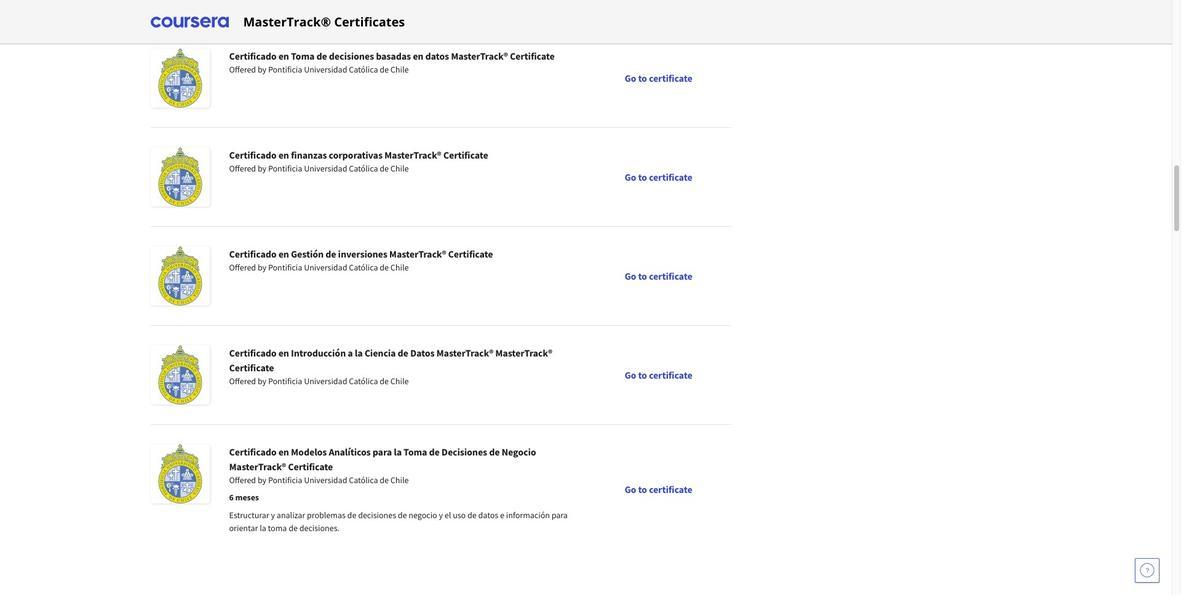Task type: describe. For each thing, give the bounding box(es) containing it.
chile inside certificado en modelos analíticos para la toma de decisiones de negocio mastertrack® certificate offered by pontificia universidad católica de chile 6 meses
[[391, 475, 409, 486]]

de right the gestión
[[326, 248, 336, 260]]

certificate inside certificado en gestión de inversiones mastertrack® certificate offered by pontificia universidad católica de chile
[[448, 248, 493, 260]]

pontificia inside certificado en toma de decisiones basadas en datos mastertrack® certificate offered by pontificia universidad católica de chile
[[268, 64, 302, 75]]

pontificia inside certificado en finanzas corporativas mastertrack® certificate offered by pontificia universidad católica de chile
[[268, 163, 302, 174]]

toma inside certificado en toma de decisiones basadas en datos mastertrack® certificate offered by pontificia universidad católica de chile
[[291, 50, 315, 62]]

finanzas
[[291, 149, 327, 161]]

de left the negocio
[[398, 510, 407, 521]]

certificado for certificado en introducción a la ciencia de datos mastertrack® mastertrack® certificate
[[229, 347, 277, 359]]

para inside estructurar y analizar problemas de decisiones de negocio y el uso de datos e información para orientar la toma de decisiones.
[[552, 510, 568, 521]]

de up estructurar y analizar problemas de decisiones de negocio y el uso de datos e información para orientar la toma de decisiones.
[[380, 475, 389, 486]]

católica inside certificado en gestión de inversiones mastertrack® certificate offered by pontificia universidad católica de chile
[[349, 262, 378, 273]]

mastertrack® inside certificado en finanzas corporativas mastertrack® certificate offered by pontificia universidad católica de chile
[[385, 149, 442, 161]]

corporativas
[[329, 149, 383, 161]]

1 y from the left
[[271, 510, 275, 521]]

certificado en modelos analíticos para la toma de decisiones de negocio mastertrack® certificate offered by pontificia universidad católica de chile 6 meses
[[229, 446, 536, 503]]

help center image
[[1141, 564, 1155, 579]]

e
[[500, 510, 505, 521]]

de right problemas
[[348, 510, 357, 521]]

de down mastertrack® certificates
[[317, 50, 327, 62]]

de inside certificado en finanzas corporativas mastertrack® certificate offered by pontificia universidad católica de chile
[[380, 163, 389, 174]]

gestión
[[291, 248, 324, 260]]

de down the analizar
[[289, 523, 298, 534]]

universidad inside certificado en gestión de inversiones mastertrack® certificate offered by pontificia universidad católica de chile
[[304, 262, 347, 273]]

certificado for certificado en finanzas corporativas mastertrack® certificate
[[229, 149, 277, 161]]

go for certificado en modelos analíticos para la toma de decisiones de negocio mastertrack® certificate
[[625, 484, 637, 496]]

analizar
[[277, 510, 305, 521]]

basadas
[[376, 50, 411, 62]]

católica inside certificado en introducción a la ciencia de datos mastertrack® mastertrack® certificate offered by pontificia universidad católica de chile
[[349, 376, 378, 387]]

uso
[[453, 510, 466, 521]]

en for certificado en finanzas corporativas mastertrack® certificate
[[279, 149, 289, 161]]

go for certificado en introducción a la ciencia de datos mastertrack® mastertrack® certificate
[[625, 369, 637, 382]]

pontificia universidad católica de chile image for certificado en toma de decisiones basadas en datos mastertrack® certificate
[[150, 49, 210, 108]]

pontificia universidad católica de chile image for certificado en finanzas corporativas mastertrack® certificate
[[150, 148, 210, 207]]

certificate for certificado en modelos analíticos para la toma de decisiones de negocio mastertrack® certificate
[[649, 484, 693, 496]]

analíticos
[[329, 446, 371, 459]]

by inside certificado en gestión de inversiones mastertrack® certificate offered by pontificia universidad católica de chile
[[258, 262, 267, 273]]

decisiones inside certificado en toma de decisiones basadas en datos mastertrack® certificate offered by pontificia universidad católica de chile
[[329, 50, 374, 62]]

offered inside certificado en introducción a la ciencia de datos mastertrack® mastertrack® certificate offered by pontificia universidad católica de chile
[[229, 376, 256, 387]]

by inside certificado en finanzas corporativas mastertrack® certificate offered by pontificia universidad católica de chile
[[258, 163, 267, 174]]

offered inside certificado en modelos analíticos para la toma de decisiones de negocio mastertrack® certificate offered by pontificia universidad católica de chile 6 meses
[[229, 475, 256, 486]]

go to certificate for certificado en introducción a la ciencia de datos mastertrack® mastertrack® certificate
[[625, 369, 693, 382]]

by inside certificado en modelos analíticos para la toma de decisiones de negocio mastertrack® certificate offered by pontificia universidad católica de chile 6 meses
[[258, 475, 267, 486]]

el
[[445, 510, 451, 521]]

universidad inside certificado en finanzas corporativas mastertrack® certificate offered by pontificia universidad católica de chile
[[304, 163, 347, 174]]

la inside certificado en introducción a la ciencia de datos mastertrack® mastertrack® certificate offered by pontificia universidad católica de chile
[[355, 347, 363, 359]]

certificate inside certificado en introducción a la ciencia de datos mastertrack® mastertrack® certificate offered by pontificia universidad católica de chile
[[229, 362, 274, 374]]

en for certificado en gestión de inversiones mastertrack® certificate
[[279, 248, 289, 260]]

problemas
[[307, 510, 346, 521]]

orientar
[[229, 523, 258, 534]]

6
[[229, 492, 234, 503]]

go to certificate for certificado en finanzas corporativas mastertrack® certificate
[[625, 171, 693, 183]]

negocio
[[409, 510, 437, 521]]

en for certificado en toma de decisiones basadas en datos mastertrack® certificate
[[279, 50, 289, 62]]

datos
[[410, 347, 435, 359]]

certificates
[[334, 13, 405, 30]]

católica inside certificado en toma de decisiones basadas en datos mastertrack® certificate offered by pontificia universidad católica de chile
[[349, 64, 378, 75]]

negocio
[[502, 446, 536, 459]]

ciencia
[[365, 347, 396, 359]]

certificate for certificado en finanzas corporativas mastertrack® certificate
[[649, 171, 693, 183]]

de down ciencia
[[380, 376, 389, 387]]

to for certificado en finanzas corporativas mastertrack® certificate
[[639, 171, 647, 183]]

to for certificado en gestión de inversiones mastertrack® certificate
[[639, 270, 647, 283]]

mastertrack® certificates
[[243, 13, 405, 30]]

estructurar
[[229, 510, 269, 521]]

la inside certificado en modelos analíticos para la toma de decisiones de negocio mastertrack® certificate offered by pontificia universidad católica de chile 6 meses
[[394, 446, 402, 459]]

de down basadas on the top
[[380, 64, 389, 75]]

la inside estructurar y analizar problemas de decisiones de negocio y el uso de datos e información para orientar la toma de decisiones.
[[260, 523, 266, 534]]

certificado for certificado en toma de decisiones basadas en datos mastertrack® certificate
[[229, 50, 277, 62]]

pontificia universidad católica de chile image for certificado en gestión de inversiones mastertrack® certificate
[[150, 247, 210, 306]]

mastertrack® inside certificado en modelos analíticos para la toma de decisiones de negocio mastertrack® certificate offered by pontificia universidad católica de chile 6 meses
[[229, 461, 286, 473]]

a
[[348, 347, 353, 359]]



Task type: vqa. For each thing, say whether or not it's contained in the screenshot.
4th Universidad from the top
yes



Task type: locate. For each thing, give the bounding box(es) containing it.
0 horizontal spatial y
[[271, 510, 275, 521]]

certificado en introducción a la ciencia de datos mastertrack® mastertrack® certificate offered by pontificia universidad católica de chile
[[229, 347, 553, 387]]

0 vertical spatial datos
[[426, 50, 449, 62]]

2 horizontal spatial la
[[394, 446, 402, 459]]

en inside certificado en modelos analíticos para la toma de decisiones de negocio mastertrack® certificate offered by pontificia universidad católica de chile 6 meses
[[279, 446, 289, 459]]

certificado en gestión de inversiones mastertrack® certificate offered by pontificia universidad católica de chile
[[229, 248, 493, 273]]

certificado inside certificado en introducción a la ciencia de datos mastertrack® mastertrack® certificate offered by pontificia universidad católica de chile
[[229, 347, 277, 359]]

chile inside certificado en gestión de inversiones mastertrack® certificate offered by pontificia universidad católica de chile
[[391, 262, 409, 273]]

certificate inside certificado en modelos analíticos para la toma de decisiones de negocio mastertrack® certificate offered by pontificia universidad católica de chile 6 meses
[[288, 461, 333, 473]]

1 to from the top
[[639, 72, 647, 84]]

toma
[[268, 523, 287, 534]]

certificado for certificado en gestión de inversiones mastertrack® certificate
[[229, 248, 277, 260]]

coursera image
[[150, 12, 229, 32]]

2 certificate from the top
[[649, 171, 693, 183]]

la right a at the bottom left of the page
[[355, 347, 363, 359]]

2 pontificia from the top
[[268, 163, 302, 174]]

introducción
[[291, 347, 346, 359]]

5 by from the top
[[258, 475, 267, 486]]

to
[[639, 72, 647, 84], [639, 171, 647, 183], [639, 270, 647, 283], [639, 369, 647, 382], [639, 484, 647, 496]]

5 universidad from the top
[[304, 475, 347, 486]]

2 go to certificate from the top
[[625, 171, 693, 183]]

información
[[506, 510, 550, 521]]

universidad down introducción
[[304, 376, 347, 387]]

3 certificate from the top
[[649, 270, 693, 283]]

datos inside estructurar y analizar problemas de decisiones de negocio y el uso de datos e información para orientar la toma de decisiones.
[[479, 510, 499, 521]]

0 horizontal spatial la
[[260, 523, 266, 534]]

decisiones
[[442, 446, 488, 459]]

universidad
[[304, 64, 347, 75], [304, 163, 347, 174], [304, 262, 347, 273], [304, 376, 347, 387], [304, 475, 347, 486]]

para
[[373, 446, 392, 459], [552, 510, 568, 521]]

4 católica from the top
[[349, 376, 378, 387]]

certificate for certificado en gestión de inversiones mastertrack® certificate
[[649, 270, 693, 283]]

de right uso at bottom left
[[468, 510, 477, 521]]

y left el
[[439, 510, 443, 521]]

certificate for certificado en introducción a la ciencia de datos mastertrack® mastertrack® certificate
[[649, 369, 693, 382]]

2 y from the left
[[439, 510, 443, 521]]

certificate
[[510, 50, 555, 62], [444, 149, 488, 161], [448, 248, 493, 260], [229, 362, 274, 374], [288, 461, 333, 473]]

1 católica from the top
[[349, 64, 378, 75]]

4 pontificia universidad católica de chile image from the top
[[150, 346, 210, 405]]

en for certificado en introducción a la ciencia de datos mastertrack® mastertrack® certificate
[[279, 347, 289, 359]]

decisiones.
[[300, 523, 340, 534]]

para inside certificado en modelos analíticos para la toma de decisiones de negocio mastertrack® certificate offered by pontificia universidad católica de chile 6 meses
[[373, 446, 392, 459]]

en inside certificado en introducción a la ciencia de datos mastertrack® mastertrack® certificate offered by pontificia universidad católica de chile
[[279, 347, 289, 359]]

by
[[258, 64, 267, 75], [258, 163, 267, 174], [258, 262, 267, 273], [258, 376, 267, 387], [258, 475, 267, 486]]

mastertrack®
[[243, 13, 331, 30], [451, 50, 508, 62], [385, 149, 442, 161], [390, 248, 447, 260], [437, 347, 494, 359], [496, 347, 553, 359], [229, 461, 286, 473]]

5 certificado from the top
[[229, 446, 277, 459]]

2 go from the top
[[625, 171, 637, 183]]

para right información
[[552, 510, 568, 521]]

católica down basadas on the top
[[349, 64, 378, 75]]

4 pontificia from the top
[[268, 376, 302, 387]]

by inside certificado en toma de decisiones basadas en datos mastertrack® certificate offered by pontificia universidad católica de chile
[[258, 64, 267, 75]]

universidad down the gestión
[[304, 262, 347, 273]]

pontificia inside certificado en gestión de inversiones mastertrack® certificate offered by pontificia universidad católica de chile
[[268, 262, 302, 273]]

5 offered from the top
[[229, 475, 256, 486]]

en
[[279, 50, 289, 62], [413, 50, 424, 62], [279, 149, 289, 161], [279, 248, 289, 260], [279, 347, 289, 359], [279, 446, 289, 459]]

1 horizontal spatial la
[[355, 347, 363, 359]]

certificado inside certificado en finanzas corporativas mastertrack® certificate offered by pontificia universidad católica de chile
[[229, 149, 277, 161]]

de left decisiones
[[429, 446, 440, 459]]

1 horizontal spatial toma
[[404, 446, 427, 459]]

2 certificado from the top
[[229, 149, 277, 161]]

3 go from the top
[[625, 270, 637, 283]]

go for certificado en toma de decisiones basadas en datos mastertrack® certificate
[[625, 72, 637, 84]]

4 go to certificate from the top
[[625, 369, 693, 382]]

4 to from the top
[[639, 369, 647, 382]]

universidad down the finanzas in the top of the page
[[304, 163, 347, 174]]

datos right basadas on the top
[[426, 50, 449, 62]]

toma
[[291, 50, 315, 62], [404, 446, 427, 459]]

chile
[[391, 64, 409, 75], [391, 163, 409, 174], [391, 262, 409, 273], [391, 376, 409, 387], [391, 475, 409, 486]]

en inside certificado en finanzas corporativas mastertrack® certificate offered by pontificia universidad católica de chile
[[279, 149, 289, 161]]

mastertrack® inside certificado en toma de decisiones basadas en datos mastertrack® certificate offered by pontificia universidad católica de chile
[[451, 50, 508, 62]]

en left modelos
[[279, 446, 289, 459]]

inversiones
[[338, 248, 388, 260]]

pontificia universidad católica de chile image for certificado en introducción a la ciencia de datos mastertrack® mastertrack® certificate
[[150, 346, 210, 405]]

católica down the "inversiones"
[[349, 262, 378, 273]]

5 certificate from the top
[[649, 484, 693, 496]]

1 go from the top
[[625, 72, 637, 84]]

5 chile from the top
[[391, 475, 409, 486]]

certificate inside certificado en toma de decisiones basadas en datos mastertrack® certificate offered by pontificia universidad católica de chile
[[510, 50, 555, 62]]

1 horizontal spatial y
[[439, 510, 443, 521]]

pontificia
[[268, 64, 302, 75], [268, 163, 302, 174], [268, 262, 302, 273], [268, 376, 302, 387], [268, 475, 302, 486]]

5 pontificia from the top
[[268, 475, 302, 486]]

toma inside certificado en modelos analíticos para la toma de decisiones de negocio mastertrack® certificate offered by pontificia universidad católica de chile 6 meses
[[404, 446, 427, 459]]

2 católica from the top
[[349, 163, 378, 174]]

la right analíticos
[[394, 446, 402, 459]]

chile inside certificado en introducción a la ciencia de datos mastertrack® mastertrack® certificate offered by pontificia universidad católica de chile
[[391, 376, 409, 387]]

1 certificado from the top
[[229, 50, 277, 62]]

1 chile from the top
[[391, 64, 409, 75]]

3 by from the top
[[258, 262, 267, 273]]

0 horizontal spatial toma
[[291, 50, 315, 62]]

1 universidad from the top
[[304, 64, 347, 75]]

3 pontificia universidad católica de chile image from the top
[[150, 247, 210, 306]]

chile inside certificado en toma de decisiones basadas en datos mastertrack® certificate offered by pontificia universidad católica de chile
[[391, 64, 409, 75]]

católica
[[349, 64, 378, 75], [349, 163, 378, 174], [349, 262, 378, 273], [349, 376, 378, 387], [349, 475, 378, 486]]

decisiones
[[329, 50, 374, 62], [358, 510, 396, 521]]

certificado inside certificado en gestión de inversiones mastertrack® certificate offered by pontificia universidad católica de chile
[[229, 248, 277, 260]]

1 go to certificate from the top
[[625, 72, 693, 84]]

to for certificado en toma de decisiones basadas en datos mastertrack® certificate
[[639, 72, 647, 84]]

0 vertical spatial decisiones
[[329, 50, 374, 62]]

católica down a at the bottom left of the page
[[349, 376, 378, 387]]

universidad down mastertrack® certificates
[[304, 64, 347, 75]]

2 by from the top
[[258, 163, 267, 174]]

datos inside certificado en toma de decisiones basadas en datos mastertrack® certificate offered by pontificia universidad católica de chile
[[426, 50, 449, 62]]

3 pontificia from the top
[[268, 262, 302, 273]]

y up toma
[[271, 510, 275, 521]]

go to certificate for certificado en gestión de inversiones mastertrack® certificate
[[625, 270, 693, 283]]

y
[[271, 510, 275, 521], [439, 510, 443, 521]]

0 vertical spatial la
[[355, 347, 363, 359]]

2 to from the top
[[639, 171, 647, 183]]

3 go to certificate from the top
[[625, 270, 693, 283]]

go
[[625, 72, 637, 84], [625, 171, 637, 183], [625, 270, 637, 283], [625, 369, 637, 382], [625, 484, 637, 496]]

2 chile from the top
[[391, 163, 409, 174]]

4 offered from the top
[[229, 376, 256, 387]]

en left the gestión
[[279, 248, 289, 260]]

pontificia universidad católica de chile image
[[150, 49, 210, 108], [150, 148, 210, 207], [150, 247, 210, 306], [150, 346, 210, 405], [150, 445, 210, 504]]

datos left e
[[479, 510, 499, 521]]

5 to from the top
[[639, 484, 647, 496]]

2 vertical spatial la
[[260, 523, 266, 534]]

datos
[[426, 50, 449, 62], [479, 510, 499, 521]]

pontificia universidad católica de chile image for certificado en modelos analíticos para la toma de decisiones de negocio mastertrack® certificate
[[150, 445, 210, 504]]

1 certificate from the top
[[649, 72, 693, 84]]

de left datos
[[398, 347, 409, 359]]

la
[[355, 347, 363, 359], [394, 446, 402, 459], [260, 523, 266, 534]]

0 vertical spatial toma
[[291, 50, 315, 62]]

3 to from the top
[[639, 270, 647, 283]]

de down the corporativas
[[380, 163, 389, 174]]

go to certificate for certificado en modelos analíticos para la toma de decisiones de negocio mastertrack® certificate
[[625, 484, 693, 496]]

offered inside certificado en finanzas corporativas mastertrack® certificate offered by pontificia universidad católica de chile
[[229, 163, 256, 174]]

5 católica from the top
[[349, 475, 378, 486]]

0 horizontal spatial datos
[[426, 50, 449, 62]]

en down mastertrack® certificates
[[279, 50, 289, 62]]

certificate for certificado en toma de decisiones basadas en datos mastertrack® certificate
[[649, 72, 693, 84]]

offered inside certificado en gestión de inversiones mastertrack® certificate offered by pontificia universidad católica de chile
[[229, 262, 256, 273]]

2 offered from the top
[[229, 163, 256, 174]]

de
[[317, 50, 327, 62], [380, 64, 389, 75], [380, 163, 389, 174], [326, 248, 336, 260], [380, 262, 389, 273], [398, 347, 409, 359], [380, 376, 389, 387], [429, 446, 440, 459], [489, 446, 500, 459], [380, 475, 389, 486], [348, 510, 357, 521], [398, 510, 407, 521], [468, 510, 477, 521], [289, 523, 298, 534]]

universidad inside certificado en modelos analíticos para la toma de decisiones de negocio mastertrack® certificate offered by pontificia universidad católica de chile 6 meses
[[304, 475, 347, 486]]

go to certificate for certificado en toma de decisiones basadas en datos mastertrack® certificate
[[625, 72, 693, 84]]

certificado
[[229, 50, 277, 62], [229, 149, 277, 161], [229, 248, 277, 260], [229, 347, 277, 359], [229, 446, 277, 459]]

3 católica from the top
[[349, 262, 378, 273]]

católica down the corporativas
[[349, 163, 378, 174]]

1 pontificia universidad católica de chile image from the top
[[150, 49, 210, 108]]

2 pontificia universidad católica de chile image from the top
[[150, 148, 210, 207]]

modelos
[[291, 446, 327, 459]]

1 vertical spatial datos
[[479, 510, 499, 521]]

offered inside certificado en toma de decisiones basadas en datos mastertrack® certificate offered by pontificia universidad católica de chile
[[229, 64, 256, 75]]

1 pontificia from the top
[[268, 64, 302, 75]]

certificado en toma de decisiones basadas en datos mastertrack® certificate offered by pontificia universidad católica de chile
[[229, 50, 555, 75]]

3 offered from the top
[[229, 262, 256, 273]]

toma left decisiones
[[404, 446, 427, 459]]

to for certificado en modelos analíticos para la toma de decisiones de negocio mastertrack® certificate
[[639, 484, 647, 496]]

to for certificado en introducción a la ciencia de datos mastertrack® mastertrack® certificate
[[639, 369, 647, 382]]

1 vertical spatial para
[[552, 510, 568, 521]]

3 universidad from the top
[[304, 262, 347, 273]]

certificado en finanzas corporativas mastertrack® certificate offered by pontificia universidad católica de chile
[[229, 149, 488, 174]]

mastertrack® inside certificado en gestión de inversiones mastertrack® certificate offered by pontificia universidad católica de chile
[[390, 248, 447, 260]]

de left negocio
[[489, 446, 500, 459]]

1 horizontal spatial para
[[552, 510, 568, 521]]

2 universidad from the top
[[304, 163, 347, 174]]

3 chile from the top
[[391, 262, 409, 273]]

estructurar y analizar problemas de decisiones de negocio y el uso de datos e información para orientar la toma de decisiones.
[[229, 510, 568, 534]]

5 go to certificate from the top
[[625, 484, 693, 496]]

4 universidad from the top
[[304, 376, 347, 387]]

go to certificate
[[625, 72, 693, 84], [625, 171, 693, 183], [625, 270, 693, 283], [625, 369, 693, 382], [625, 484, 693, 496]]

la left toma
[[260, 523, 266, 534]]

decisiones inside estructurar y analizar problemas de decisiones de negocio y el uso de datos e información para orientar la toma de decisiones.
[[358, 510, 396, 521]]

by inside certificado en introducción a la ciencia de datos mastertrack® mastertrack® certificate offered by pontificia universidad católica de chile
[[258, 376, 267, 387]]

go for certificado en finanzas corporativas mastertrack® certificate
[[625, 171, 637, 183]]

certificate inside certificado en finanzas corporativas mastertrack® certificate offered by pontificia universidad católica de chile
[[444, 149, 488, 161]]

1 vertical spatial decisiones
[[358, 510, 396, 521]]

en right basadas on the top
[[413, 50, 424, 62]]

en inside certificado en gestión de inversiones mastertrack® certificate offered by pontificia universidad católica de chile
[[279, 248, 289, 260]]

go for certificado en gestión de inversiones mastertrack® certificate
[[625, 270, 637, 283]]

en left the finanzas in the top of the page
[[279, 149, 289, 161]]

0 horizontal spatial para
[[373, 446, 392, 459]]

pontificia inside certificado en modelos analíticos para la toma de decisiones de negocio mastertrack® certificate offered by pontificia universidad católica de chile 6 meses
[[268, 475, 302, 486]]

universidad inside certificado en toma de decisiones basadas en datos mastertrack® certificate offered by pontificia universidad católica de chile
[[304, 64, 347, 75]]

toma down mastertrack® certificates
[[291, 50, 315, 62]]

1 offered from the top
[[229, 64, 256, 75]]

de down the "inversiones"
[[380, 262, 389, 273]]

decisiones down "certificates"
[[329, 50, 374, 62]]

0 vertical spatial para
[[373, 446, 392, 459]]

certificado inside certificado en toma de decisiones basadas en datos mastertrack® certificate offered by pontificia universidad católica de chile
[[229, 50, 277, 62]]

5 go from the top
[[625, 484, 637, 496]]

decisiones down certificado en modelos analíticos para la toma de decisiones de negocio mastertrack® certificate offered by pontificia universidad católica de chile 6 meses
[[358, 510, 396, 521]]

offered
[[229, 64, 256, 75], [229, 163, 256, 174], [229, 262, 256, 273], [229, 376, 256, 387], [229, 475, 256, 486]]

católica down analíticos
[[349, 475, 378, 486]]

certificado inside certificado en modelos analíticos para la toma de decisiones de negocio mastertrack® certificate offered by pontificia universidad católica de chile 6 meses
[[229, 446, 277, 459]]

4 go from the top
[[625, 369, 637, 382]]

certificate
[[649, 72, 693, 84], [649, 171, 693, 183], [649, 270, 693, 283], [649, 369, 693, 382], [649, 484, 693, 496]]

para right analíticos
[[373, 446, 392, 459]]

4 chile from the top
[[391, 376, 409, 387]]

universidad inside certificado en introducción a la ciencia de datos mastertrack® mastertrack® certificate offered by pontificia universidad católica de chile
[[304, 376, 347, 387]]

católica inside certificado en finanzas corporativas mastertrack® certificate offered by pontificia universidad católica de chile
[[349, 163, 378, 174]]

en left introducción
[[279, 347, 289, 359]]

4 certificado from the top
[[229, 347, 277, 359]]

1 horizontal spatial datos
[[479, 510, 499, 521]]

3 certificado from the top
[[229, 248, 277, 260]]

4 certificate from the top
[[649, 369, 693, 382]]

1 by from the top
[[258, 64, 267, 75]]

chile inside certificado en finanzas corporativas mastertrack® certificate offered by pontificia universidad católica de chile
[[391, 163, 409, 174]]

meses
[[235, 492, 259, 503]]

5 pontificia universidad católica de chile image from the top
[[150, 445, 210, 504]]

pontificia inside certificado en introducción a la ciencia de datos mastertrack® mastertrack® certificate offered by pontificia universidad católica de chile
[[268, 376, 302, 387]]

católica inside certificado en modelos analíticos para la toma de decisiones de negocio mastertrack® certificate offered by pontificia universidad católica de chile 6 meses
[[349, 475, 378, 486]]

4 by from the top
[[258, 376, 267, 387]]

1 vertical spatial la
[[394, 446, 402, 459]]

universidad down modelos
[[304, 475, 347, 486]]

1 vertical spatial toma
[[404, 446, 427, 459]]



